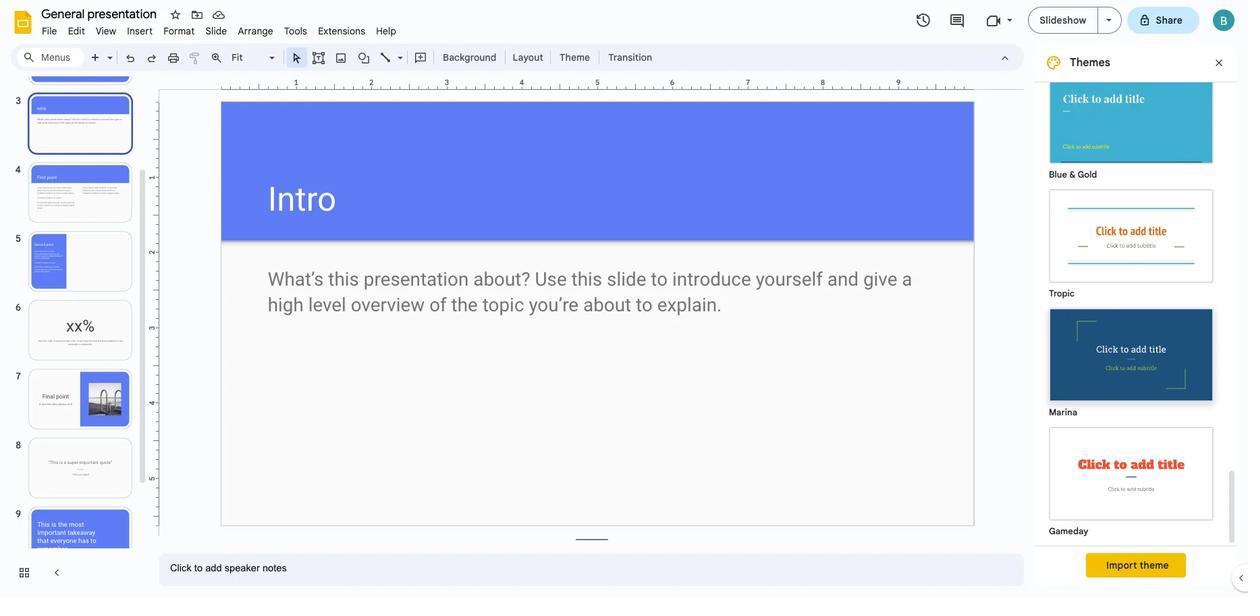 Task type: describe. For each thing, give the bounding box(es) containing it.
layout
[[513, 51, 544, 63]]

main toolbar
[[84, 47, 659, 68]]

Zoom text field
[[230, 48, 267, 67]]

import theme
[[1107, 559, 1170, 571]]

gameday
[[1050, 526, 1089, 537]]

blue
[[1050, 169, 1068, 180]]

transition button
[[603, 47, 659, 68]]

background button
[[437, 47, 503, 68]]

marina
[[1050, 407, 1078, 418]]

Marina radio
[[1043, 301, 1221, 420]]

file menu item
[[36, 23, 63, 39]]

Gameday radio
[[1043, 420, 1221, 539]]

Star checkbox
[[166, 5, 185, 24]]

view menu item
[[90, 23, 122, 39]]

Blue & Gold radio
[[1043, 63, 1221, 182]]

format
[[164, 25, 195, 37]]

tools menu item
[[279, 23, 313, 39]]

help
[[376, 25, 397, 37]]

insert
[[127, 25, 153, 37]]

extensions menu item
[[313, 23, 371, 39]]

background
[[443, 51, 497, 63]]

Zoom field
[[228, 48, 281, 68]]

&
[[1070, 169, 1076, 180]]

themes
[[1071, 56, 1111, 70]]

layout button
[[509, 47, 548, 68]]

slideshow button
[[1029, 7, 1099, 34]]

arrange menu item
[[233, 23, 279, 39]]

format menu item
[[158, 23, 200, 39]]

slide menu item
[[200, 23, 233, 39]]

navigation inside themes application
[[0, 21, 149, 597]]



Task type: locate. For each thing, give the bounding box(es) containing it.
menu bar banner
[[0, 0, 1249, 597]]

gold
[[1078, 169, 1098, 180]]

transition
[[609, 51, 653, 63]]

theme button
[[554, 47, 597, 68]]

themes section
[[1035, 0, 1238, 586]]

share
[[1157, 14, 1183, 26]]

menu bar inside menu bar banner
[[36, 18, 402, 40]]

view
[[96, 25, 116, 37]]

Menus field
[[17, 48, 84, 67]]

menu bar containing file
[[36, 18, 402, 40]]

option group inside themes 'section'
[[1035, 0, 1227, 546]]

tropic
[[1050, 288, 1075, 299]]

theme
[[560, 51, 590, 63]]

Tropic radio
[[1043, 182, 1221, 301]]

edit
[[68, 25, 85, 37]]

slideshow
[[1040, 14, 1087, 26]]

new slide with layout image
[[104, 49, 113, 53]]

blue & gold
[[1050, 169, 1098, 180]]

shape image
[[356, 48, 372, 67]]

edit menu item
[[63, 23, 90, 39]]

import theme button
[[1087, 553, 1187, 578]]

insert image image
[[333, 48, 349, 67]]

menu bar
[[36, 18, 402, 40]]

extensions
[[318, 25, 366, 37]]

slide
[[206, 25, 227, 37]]

theme
[[1141, 559, 1170, 571]]

file
[[42, 25, 57, 37]]

presentation options image
[[1107, 19, 1112, 22]]

import
[[1107, 559, 1138, 571]]

Rename text field
[[36, 5, 165, 22]]

option group containing blue & gold
[[1035, 0, 1227, 546]]

navigation
[[0, 21, 149, 597]]

arrange
[[238, 25, 274, 37]]

themes application
[[0, 0, 1249, 597]]

option group
[[1035, 0, 1227, 546]]

insert menu item
[[122, 23, 158, 39]]

tools
[[284, 25, 307, 37]]

share button
[[1128, 7, 1200, 34]]

help menu item
[[371, 23, 402, 39]]



Task type: vqa. For each thing, say whether or not it's contained in the screenshot.
the topmost "Format"
no



